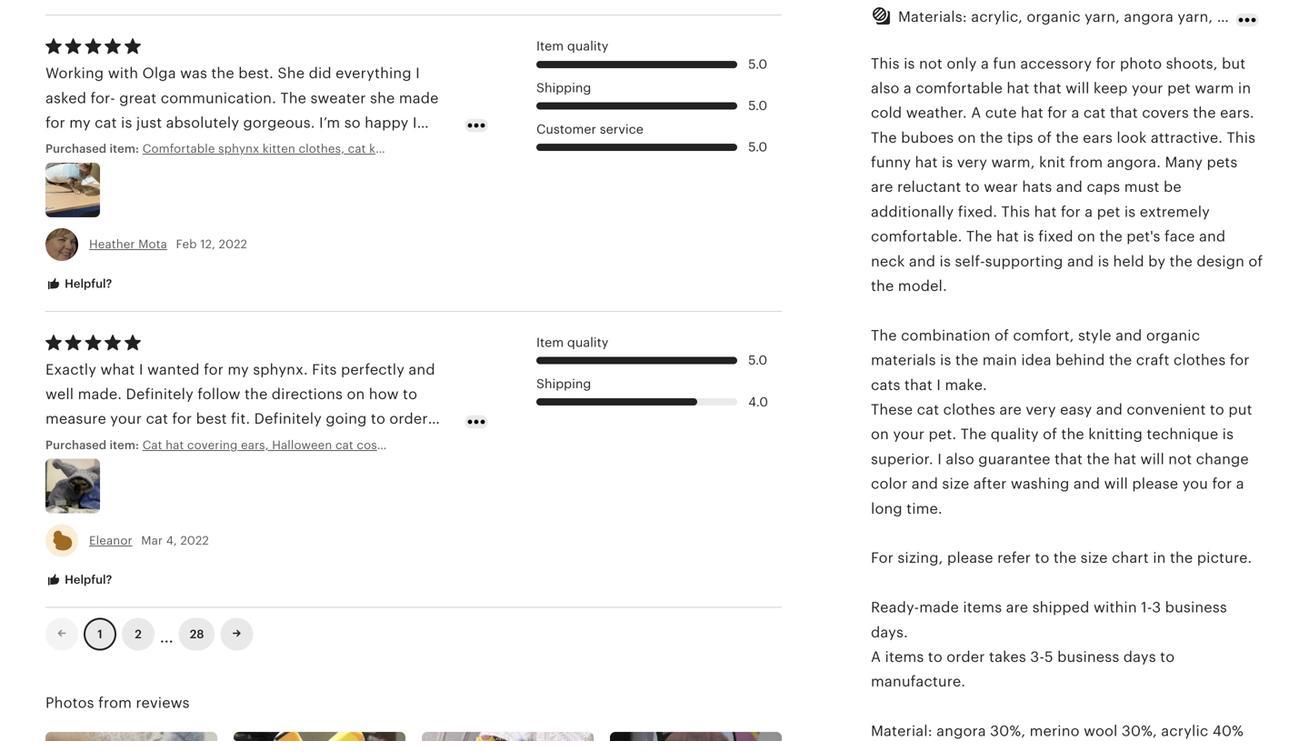 Task type: vqa. For each thing, say whether or not it's contained in the screenshot.
2
yes



Task type: locate. For each thing, give the bounding box(es) containing it.
4.0
[[749, 395, 769, 409]]

this up cold
[[871, 55, 900, 72]]

1 vertical spatial item
[[537, 335, 564, 350]]

0 vertical spatial purchased
[[45, 142, 107, 156]]

1 vertical spatial quality
[[568, 335, 609, 350]]

1 horizontal spatial in
[[1239, 80, 1252, 96]]

this down "ears."
[[1228, 129, 1256, 146]]

definitely
[[126, 386, 194, 402], [254, 411, 322, 427]]

your inside the combination of comfort, style and organic materials is the main idea behind the craft clothes for cats that i make. these cat clothes are very easy and convenient to put on your pet. the quality of the knitting technique is superior. i also guarantee that the hat will not change color and size after washing and will please you for a long time.
[[894, 426, 925, 443]]

0 horizontal spatial made
[[399, 90, 439, 106]]

items up manufacture.
[[886, 649, 925, 665]]

0 horizontal spatial please
[[948, 550, 994, 566]]

business right the 5
[[1058, 649, 1120, 665]]

12,
[[200, 238, 216, 251]]

a down change
[[1237, 476, 1245, 492]]

is up change
[[1223, 426, 1235, 443]]

ready-
[[871, 600, 920, 616]]

item:
[[110, 142, 139, 156], [110, 438, 139, 452]]

i right everything
[[416, 65, 420, 81]]

1 vertical spatial a
[[871, 649, 882, 665]]

1 horizontal spatial from
[[1070, 154, 1104, 171]]

2 horizontal spatial my
[[228, 361, 249, 378]]

size left after
[[943, 476, 970, 492]]

made inside ready-made items are shipped within 1-3 business days. a items to order takes 3-5 business days to manufacture.
[[920, 600, 960, 616]]

the down cute
[[981, 129, 1004, 146]]

2 5.0 from the top
[[749, 98, 768, 113]]

will down accessory
[[1066, 80, 1090, 96]]

0 vertical spatial quality
[[568, 39, 609, 53]]

2 horizontal spatial this
[[1228, 129, 1256, 146]]

merino
[[1030, 723, 1080, 740]]

1 vertical spatial purchased
[[45, 438, 107, 452]]

and right perfectly
[[409, 361, 435, 378]]

business right 3
[[1166, 600, 1228, 616]]

must
[[1125, 179, 1160, 195]]

within
[[1094, 600, 1138, 616]]

i right what
[[139, 361, 143, 378]]

0 vertical spatial item:
[[110, 142, 139, 156]]

0 horizontal spatial this
[[871, 55, 900, 72]]

not inside this is not only a fun accessory for photo shoots, but also a comfortable hat that will keep your pet warm in cold weather. a cute hat for a cat that covers the ears. the buboes on the tips of the ears look attractive. this funny hat is very warm, knit from angora. many pets are reluctant to wear hats and caps must be additionally fixed. this hat for a pet is extremely comfortable. the hat is fixed on the pet's face and neck and is self-supporting and is held by the design of the model.
[[920, 55, 943, 72]]

0 horizontal spatial a
[[871, 649, 882, 665]]

my up follow
[[228, 361, 249, 378]]

0 vertical spatial a
[[972, 105, 982, 121]]

1 vertical spatial from
[[98, 695, 132, 711]]

0 vertical spatial item quality
[[537, 39, 609, 53]]

item
[[537, 39, 564, 53], [537, 335, 564, 350]]

order inside exactly what i wanted for my sphynx. fits perfectly and well made. definitely follow the directions on how to measure your cat for best fit. definitely going to order again when my cat grows out of these!
[[390, 411, 428, 427]]

quality for exactly what i wanted for my sphynx. fits perfectly and well made. definitely follow the directions on how to measure your cat for best fit. definitely going to order again when my cat grows out of these!
[[568, 335, 609, 350]]

these
[[871, 402, 914, 418]]

angora.
[[1108, 154, 1162, 171]]

0 horizontal spatial order
[[390, 411, 428, 427]]

self-
[[955, 253, 986, 270]]

1 purchased from the top
[[45, 142, 107, 156]]

clothes down make.
[[944, 402, 996, 418]]

purchased down measure at the left bottom of page
[[45, 438, 107, 452]]

size
[[943, 476, 970, 492], [1081, 550, 1108, 566]]

0 horizontal spatial definitely
[[126, 386, 194, 402]]

hat down hats
[[1035, 204, 1058, 220]]

a down days.
[[871, 649, 882, 665]]

wanted
[[147, 361, 200, 378]]

for
[[1097, 55, 1117, 72], [1048, 105, 1068, 121], [45, 115, 65, 131], [1062, 204, 1081, 220], [1231, 352, 1250, 369], [204, 361, 224, 378], [172, 411, 192, 427], [1213, 476, 1233, 492]]

to left put
[[1211, 402, 1225, 418]]

2 horizontal spatial your
[[1132, 80, 1164, 96]]

and
[[1057, 179, 1083, 195], [1200, 228, 1227, 245], [910, 253, 936, 270], [1068, 253, 1095, 270], [1116, 327, 1143, 344], [409, 361, 435, 378], [1097, 402, 1123, 418], [912, 476, 939, 492], [1074, 476, 1101, 492]]

1 helpful? from the top
[[62, 277, 112, 290]]

1 vertical spatial item:
[[110, 438, 139, 452]]

2 item quality from the top
[[537, 335, 609, 350]]

0 horizontal spatial not
[[920, 55, 943, 72]]

technique
[[1147, 426, 1219, 443]]

purchased item: for her
[[45, 142, 143, 156]]

1 horizontal spatial made
[[920, 600, 960, 616]]

cat up pet.
[[918, 402, 940, 418]]

cat inside the combination of comfort, style and organic materials is the main idea behind the craft clothes for cats that i make. these cat clothes are very easy and convenient to put on your pet. the quality of the knitting technique is superior. i also guarantee that the hat will not change color and size after washing and will please you for a long time.
[[918, 402, 940, 418]]

on inside exactly what i wanted for my sphynx. fits perfectly and well made. definitely follow the directions on how to measure your cat for best fit. definitely going to order again when my cat grows out of these!
[[347, 386, 365, 402]]

helpful? button down 'eleanor'
[[32, 564, 126, 597]]

your down photo
[[1132, 80, 1164, 96]]

1 horizontal spatial items
[[964, 600, 1003, 616]]

exactly what i wanted for my sphynx. fits perfectly and well made. definitely follow the directions on how to measure your cat for best fit. definitely going to order again when my cat grows out of these!
[[45, 361, 435, 452]]

helpful? down 'eleanor'
[[62, 573, 112, 587]]

hats
[[1023, 179, 1053, 195]]

clothes down organic at the top
[[1174, 352, 1227, 369]]

30%, right the angora
[[991, 723, 1026, 740]]

1 horizontal spatial will
[[1105, 476, 1129, 492]]

1 vertical spatial helpful?
[[62, 573, 112, 587]]

weather.
[[907, 105, 968, 121]]

and right style
[[1116, 327, 1143, 344]]

item quality for working with olga was the best. she did everything i asked for- great communication. the sweater she made for my cat is just absolutely gorgeous. i'm so happy i found her shop.
[[537, 39, 609, 53]]

in inside this is not only a fun accessory for photo shoots, but also a comfortable hat that will keep your pet warm in cold weather. a cute hat for a cat that covers the ears. the buboes on the tips of the ears look attractive. this funny hat is very warm, knit from angora. many pets are reluctant to wear hats and caps must be additionally fixed. this hat for a pet is extremely comfortable. the hat is fixed on the pet's face and neck and is self-supporting and is held by the design of the model.
[[1239, 80, 1252, 96]]

only
[[947, 55, 977, 72]]

to up fixed. at the top right of the page
[[966, 179, 980, 195]]

will down technique
[[1141, 451, 1165, 467]]

0 horizontal spatial clothes
[[944, 402, 996, 418]]

helpful? button for again
[[32, 564, 126, 597]]

a left cute
[[972, 105, 982, 121]]

0 vertical spatial very
[[958, 154, 988, 171]]

1 horizontal spatial your
[[894, 426, 925, 443]]

1 horizontal spatial order
[[947, 649, 986, 665]]

items up takes at bottom right
[[964, 600, 1003, 616]]

0 vertical spatial shipping
[[537, 80, 592, 95]]

2 vertical spatial my
[[131, 436, 152, 452]]

of up guarantee
[[1043, 426, 1058, 443]]

1 vertical spatial very
[[1026, 402, 1057, 418]]

this is not only a fun accessory for photo shoots, but also a comfortable hat that will keep your pet warm in cold weather. a cute hat for a cat that covers the ears. the buboes on the tips of the ears look attractive. this funny hat is very warm, knit from angora. many pets are reluctant to wear hats and caps must be additionally fixed. this hat for a pet is extremely comfortable. the hat is fixed on the pet's face and neck and is self-supporting and is held by the design of the model.
[[871, 55, 1264, 294]]

2 purchased from the top
[[45, 438, 107, 452]]

to down how
[[371, 411, 386, 427]]

comfortable.
[[871, 228, 963, 245]]

this down wear
[[1002, 204, 1031, 220]]

item: down made.
[[110, 438, 139, 452]]

2 shipping from the top
[[537, 377, 592, 391]]

1 helpful? button from the top
[[32, 267, 126, 301]]

on down weather.
[[958, 129, 977, 146]]

photo
[[1121, 55, 1163, 72]]

0 horizontal spatial will
[[1066, 80, 1090, 96]]

the inside working with olga was the best. she did everything i asked for- great communication. the sweater she made for my cat is just absolutely gorgeous. i'm so happy i found her shop.
[[211, 65, 235, 81]]

very
[[958, 154, 988, 171], [1026, 402, 1057, 418]]

0 vertical spatial order
[[390, 411, 428, 427]]

1 purchased item: from the top
[[45, 142, 143, 156]]

2 vertical spatial will
[[1105, 476, 1129, 492]]

the up fit.
[[245, 386, 268, 402]]

cats
[[871, 377, 901, 393]]

1 vertical spatial pet
[[1098, 204, 1121, 220]]

mota
[[138, 238, 167, 251]]

also inside the combination of comfort, style and organic materials is the main idea behind the craft clothes for cats that i make. these cat clothes are very easy and convenient to put on your pet. the quality of the knitting technique is superior. i also guarantee that the hat will not change color and size after washing and will please you for a long time.
[[946, 451, 975, 467]]

1 horizontal spatial 30%,
[[1122, 723, 1158, 740]]

from inside this is not only a fun accessory for photo shoots, but also a comfortable hat that will keep your pet warm in cold weather. a cute hat for a cat that covers the ears. the buboes on the tips of the ears look attractive. this funny hat is very warm, knit from angora. many pets are reluctant to wear hats and caps must be additionally fixed. this hat for a pet is extremely comfortable. the hat is fixed on the pet's face and neck and is self-supporting and is held by the design of the model.
[[1070, 154, 1104, 171]]

helpful? for found
[[62, 277, 112, 290]]

1 shipping from the top
[[537, 80, 592, 95]]

2 purchased item: from the top
[[45, 438, 143, 452]]

knit
[[1040, 154, 1066, 171]]

hat down knitting
[[1114, 451, 1137, 467]]

1 vertical spatial shipping
[[537, 377, 592, 391]]

0 vertical spatial helpful? button
[[32, 267, 126, 301]]

1 horizontal spatial not
[[1169, 451, 1193, 467]]

please left the refer
[[948, 550, 994, 566]]

from
[[1070, 154, 1104, 171], [98, 695, 132, 711]]

2 helpful? from the top
[[62, 573, 112, 587]]

0 horizontal spatial your
[[110, 411, 142, 427]]

2 item from the top
[[537, 335, 564, 350]]

0 horizontal spatial my
[[69, 115, 91, 131]]

and up design
[[1200, 228, 1227, 245]]

very up wear
[[958, 154, 988, 171]]

item for exactly what i wanted for my sphynx. fits perfectly and well made. definitely follow the directions on how to measure your cat for best fit. definitely going to order again when my cat grows out of these!
[[537, 335, 564, 350]]

1 item quality from the top
[[537, 39, 609, 53]]

the down she
[[281, 90, 307, 106]]

accessory
[[1021, 55, 1093, 72]]

1 horizontal spatial clothes
[[1174, 352, 1227, 369]]

when
[[88, 436, 127, 452]]

1 horizontal spatial size
[[1081, 550, 1108, 566]]

a
[[972, 105, 982, 121], [871, 649, 882, 665]]

are down funny on the top of the page
[[871, 179, 894, 195]]

0 vertical spatial not
[[920, 55, 943, 72]]

0 horizontal spatial items
[[886, 649, 925, 665]]

cute
[[986, 105, 1017, 121]]

for sizing, please refer to the size chart in the picture.
[[871, 550, 1253, 566]]

0 horizontal spatial 2022
[[180, 534, 209, 548]]

helpful? button
[[32, 267, 126, 301], [32, 564, 126, 597]]

0 horizontal spatial size
[[943, 476, 970, 492]]

4 5.0 from the top
[[749, 353, 768, 368]]

combination
[[902, 327, 991, 344]]

1 horizontal spatial 2022
[[219, 238, 247, 251]]

ears.
[[1221, 105, 1255, 121]]

on down these
[[871, 426, 890, 443]]

organic
[[1147, 327, 1201, 344]]

0 vertical spatial helpful?
[[62, 277, 112, 290]]

also inside this is not only a fun accessory for photo shoots, but also a comfortable hat that will keep your pet warm in cold weather. a cute hat for a cat that covers the ears. the buboes on the tips of the ears look attractive. this funny hat is very warm, knit from angora. many pets are reluctant to wear hats and caps must be additionally fixed. this hat for a pet is extremely comfortable. the hat is fixed on the pet's face and neck and is self-supporting and is held by the design of the model.
[[871, 80, 900, 96]]

0 horizontal spatial also
[[871, 80, 900, 96]]

1 vertical spatial order
[[947, 649, 986, 665]]

order
[[390, 411, 428, 427], [947, 649, 986, 665]]

not down technique
[[1169, 451, 1193, 467]]

made inside working with olga was the best. she did everything i asked for- great communication. the sweater she made for my cat is just absolutely gorgeous. i'm so happy i found her shop.
[[399, 90, 439, 106]]

0 vertical spatial in
[[1239, 80, 1252, 96]]

made.
[[78, 386, 122, 402]]

0 horizontal spatial 30%,
[[991, 723, 1026, 740]]

purchased item: up view details of this review photo by heather mota
[[45, 142, 143, 156]]

pet down caps
[[1098, 204, 1121, 220]]

for
[[871, 550, 894, 566]]

item: for my
[[110, 438, 139, 452]]

made right she
[[399, 90, 439, 106]]

2 item: from the top
[[110, 438, 139, 452]]

main
[[983, 352, 1018, 369]]

again
[[45, 436, 84, 452]]

your up superior.
[[894, 426, 925, 443]]

exactly
[[45, 361, 96, 378]]

2 vertical spatial this
[[1002, 204, 1031, 220]]

1 vertical spatial are
[[1000, 402, 1022, 418]]

also up cold
[[871, 80, 900, 96]]

grows
[[183, 436, 226, 452]]

purchased for again
[[45, 438, 107, 452]]

1 vertical spatial also
[[946, 451, 975, 467]]

0 vertical spatial also
[[871, 80, 900, 96]]

from right photos
[[98, 695, 132, 711]]

0 vertical spatial definitely
[[126, 386, 194, 402]]

i inside exactly what i wanted for my sphynx. fits perfectly and well made. definitely follow the directions on how to measure your cat for best fit. definitely going to order again when my cat grows out of these!
[[139, 361, 143, 378]]

2 helpful? button from the top
[[32, 564, 126, 597]]

0 vertical spatial clothes
[[1174, 352, 1227, 369]]

0 vertical spatial are
[[871, 179, 894, 195]]

are up guarantee
[[1000, 402, 1022, 418]]

look
[[1117, 129, 1148, 146]]

order down how
[[390, 411, 428, 427]]

idea
[[1022, 352, 1052, 369]]

the right pet.
[[961, 426, 987, 443]]

neck
[[871, 253, 906, 270]]

0 horizontal spatial business
[[1058, 649, 1120, 665]]

0 vertical spatial purchased item:
[[45, 142, 143, 156]]

helpful?
[[62, 277, 112, 290], [62, 573, 112, 587]]

is down must
[[1125, 204, 1136, 220]]

shipping
[[537, 80, 592, 95], [537, 377, 592, 391]]

cat left grows
[[156, 436, 179, 452]]

made down sizing,
[[920, 600, 960, 616]]

2 vertical spatial are
[[1007, 600, 1029, 616]]

2022 right 4,
[[180, 534, 209, 548]]

perfectly
[[341, 361, 405, 378]]

on
[[958, 129, 977, 146], [1078, 228, 1096, 245], [347, 386, 365, 402], [871, 426, 890, 443]]

manufacture.
[[871, 674, 966, 690]]

a left 'fun'
[[981, 55, 990, 72]]

1 item from the top
[[537, 39, 564, 53]]

quality for working with olga was the best. she did everything i asked for- great communication. the sweater she made for my cat is just absolutely gorgeous. i'm so happy i found her shop.
[[568, 39, 609, 53]]

1 horizontal spatial a
[[972, 105, 982, 121]]

30%,
[[991, 723, 1026, 740], [1122, 723, 1158, 740]]

0 vertical spatial please
[[1133, 476, 1179, 492]]

for down asked
[[45, 115, 65, 131]]

heather
[[89, 238, 135, 251]]

will down knitting
[[1105, 476, 1129, 492]]

pet.
[[929, 426, 957, 443]]

size left chart
[[1081, 550, 1108, 566]]

very inside this is not only a fun accessory for photo shoots, but also a comfortable hat that will keep your pet warm in cold weather. a cute hat for a cat that covers the ears. the buboes on the tips of the ears look attractive. this funny hat is very warm, knit from angora. many pets are reluctant to wear hats and caps must be additionally fixed. this hat for a pet is extremely comfortable. the hat is fixed on the pet's face and neck and is self-supporting and is held by the design of the model.
[[958, 154, 988, 171]]

1 vertical spatial please
[[948, 550, 994, 566]]

the inside exactly what i wanted for my sphynx. fits perfectly and well made. definitely follow the directions on how to measure your cat for best fit. definitely going to order again when my cat grows out of these!
[[245, 386, 268, 402]]

warm,
[[992, 154, 1036, 171]]

1 horizontal spatial my
[[131, 436, 152, 452]]

size inside the combination of comfort, style and organic materials is the main idea behind the craft clothes for cats that i make. these cat clothes are very easy and convenient to put on your pet. the quality of the knitting technique is superior. i also guarantee that the hat will not change color and size after washing and will please you for a long time.
[[943, 476, 970, 492]]

well
[[45, 386, 74, 402]]

1 vertical spatial will
[[1141, 451, 1165, 467]]

to right how
[[403, 386, 418, 402]]

not inside the combination of comfort, style and organic materials is the main idea behind the craft clothes for cats that i make. these cat clothes are very easy and convenient to put on your pet. the quality of the knitting technique is superior. i also guarantee that the hat will not change color and size after washing and will please you for a long time.
[[1169, 451, 1193, 467]]

to right the days
[[1161, 649, 1175, 665]]

1 vertical spatial item quality
[[537, 335, 609, 350]]

1 vertical spatial in
[[1154, 550, 1167, 566]]

shipping for working with olga was the best. she did everything i asked for- great communication. the sweater she made for my cat is just absolutely gorgeous. i'm so happy i found her shop.
[[537, 80, 592, 95]]

1 item: from the top
[[110, 142, 139, 156]]

order inside ready-made items are shipped within 1-3 business days. a items to order takes 3-5 business days to manufacture.
[[947, 649, 986, 665]]

warm
[[1196, 80, 1235, 96]]

and inside exactly what i wanted for my sphynx. fits perfectly and well made. definitely follow the directions on how to measure your cat for best fit. definitely going to order again when my cat grows out of these!
[[409, 361, 435, 378]]

asked
[[45, 90, 87, 106]]

i'm
[[319, 115, 340, 131]]

that
[[1034, 80, 1062, 96], [1111, 105, 1139, 121], [905, 377, 933, 393], [1055, 451, 1083, 467]]

in up "ears."
[[1239, 80, 1252, 96]]

of right design
[[1249, 253, 1264, 270]]

item: down just
[[110, 142, 139, 156]]

materials
[[871, 352, 937, 369]]

30%, right wool
[[1122, 723, 1158, 740]]

0 vertical spatial will
[[1066, 80, 1090, 96]]

0 vertical spatial size
[[943, 476, 970, 492]]

2022 right 12,
[[219, 238, 247, 251]]

refer
[[998, 550, 1032, 566]]

0 vertical spatial pet
[[1168, 80, 1192, 96]]

0 horizontal spatial in
[[1154, 550, 1167, 566]]

hat up supporting
[[997, 228, 1020, 245]]

1 30%, from the left
[[991, 723, 1026, 740]]

1 vertical spatial helpful? button
[[32, 564, 126, 597]]

best.
[[238, 65, 274, 81]]

held
[[1114, 253, 1145, 270]]

1 vertical spatial not
[[1169, 451, 1193, 467]]

1 vertical spatial made
[[920, 600, 960, 616]]

1 horizontal spatial business
[[1166, 600, 1228, 616]]

0 vertical spatial this
[[871, 55, 900, 72]]

a
[[981, 55, 990, 72], [904, 80, 912, 96], [1072, 105, 1080, 121], [1085, 204, 1094, 220], [1237, 476, 1245, 492]]

0 vertical spatial made
[[399, 90, 439, 106]]

helpful? for again
[[62, 573, 112, 587]]

my right when on the left of page
[[131, 436, 152, 452]]

very left easy
[[1026, 402, 1057, 418]]

0 horizontal spatial very
[[958, 154, 988, 171]]

going
[[326, 411, 367, 427]]

your inside exactly what i wanted for my sphynx. fits perfectly and well made. definitely follow the directions on how to measure your cat for best fit. definitely going to order again when my cat grows out of these!
[[110, 411, 142, 427]]

my inside working with olga was the best. she did everything i asked for- great communication. the sweater she made for my cat is just absolutely gorgeous. i'm so happy i found her shop.
[[69, 115, 91, 131]]

0 vertical spatial my
[[69, 115, 91, 131]]

a down caps
[[1085, 204, 1094, 220]]

my up found
[[69, 115, 91, 131]]

40%
[[1213, 723, 1244, 740]]

1 horizontal spatial also
[[946, 451, 975, 467]]

please
[[1133, 476, 1179, 492], [948, 550, 994, 566]]

28
[[190, 628, 204, 641]]

0 vertical spatial from
[[1070, 154, 1104, 171]]

the left craft at the top right of the page
[[1110, 352, 1133, 369]]

1 horizontal spatial please
[[1133, 476, 1179, 492]]

purchased item: for when
[[45, 438, 143, 452]]

cat down "for-"
[[95, 115, 117, 131]]

of inside exactly what i wanted for my sphynx. fits perfectly and well made. definitely follow the directions on how to measure your cat for best fit. definitely going to order again when my cat grows out of these!
[[257, 436, 272, 452]]

sizing,
[[898, 550, 944, 566]]

items
[[964, 600, 1003, 616], [886, 649, 925, 665]]

so
[[344, 115, 361, 131]]

purchased for found
[[45, 142, 107, 156]]



Task type: describe. For each thing, give the bounding box(es) containing it.
picture.
[[1198, 550, 1253, 566]]

cat inside working with olga was the best. she did everything i asked for- great communication. the sweater she made for my cat is just absolutely gorgeous. i'm so happy i found her shop.
[[95, 115, 117, 131]]

for-
[[91, 90, 115, 106]]

service
[[600, 122, 644, 136]]

was
[[180, 65, 207, 81]]

many
[[1166, 154, 1204, 171]]

for down change
[[1213, 476, 1233, 492]]

directions
[[272, 386, 343, 402]]

0 horizontal spatial pet
[[1098, 204, 1121, 220]]

the inside working with olga was the best. she did everything i asked for- great communication. the sweater she made for my cat is just absolutely gorgeous. i'm so happy i found her shop.
[[281, 90, 307, 106]]

1 vertical spatial business
[[1058, 649, 1120, 665]]

quality inside the combination of comfort, style and organic materials is the main idea behind the craft clothes for cats that i make. these cat clothes are very easy and convenient to put on your pet. the quality of the knitting technique is superior. i also guarantee that the hat will not change color and size after washing and will please you for a long time.
[[991, 426, 1039, 443]]

photos
[[45, 695, 94, 711]]

keep
[[1094, 80, 1128, 96]]

item quality for exactly what i wanted for my sphynx. fits perfectly and well made. definitely follow the directions on how to measure your cat for best fit. definitely going to order again when my cat grows out of these!
[[537, 335, 609, 350]]

1 vertical spatial my
[[228, 361, 249, 378]]

communication.
[[161, 90, 277, 106]]

how
[[369, 386, 399, 402]]

cat inside this is not only a fun accessory for photo shoots, but also a comfortable hat that will keep your pet warm in cold weather. a cute hat for a cat that covers the ears. the buboes on the tips of the ears look attractive. this funny hat is very warm, knit from angora. many pets are reluctant to wear hats and caps must be additionally fixed. this hat for a pet is extremely comfortable. the hat is fixed on the pet's face and neck and is self-supporting and is held by the design of the model.
[[1084, 105, 1107, 121]]

sweater
[[311, 90, 366, 106]]

the up "held"
[[1100, 228, 1123, 245]]

fixed.
[[958, 204, 998, 220]]

the combination of comfort, style and organic materials is the main idea behind the craft clothes for cats that i make. these cat clothes are very easy and convenient to put on your pet. the quality of the knitting technique is superior. i also guarantee that the hat will not change color and size after washing and will please you for a long time.
[[871, 327, 1253, 517]]

wear
[[984, 179, 1019, 195]]

that down materials
[[905, 377, 933, 393]]

1 horizontal spatial pet
[[1168, 80, 1192, 96]]

fits
[[312, 361, 337, 378]]

1 vertical spatial clothes
[[944, 402, 996, 418]]

hat down buboes
[[916, 154, 938, 171]]

please inside the combination of comfort, style and organic materials is the main idea behind the craft clothes for cats that i make. these cat clothes are very easy and convenient to put on your pet. the quality of the knitting technique is superior. i also guarantee that the hat will not change color and size after washing and will please you for a long time.
[[1133, 476, 1179, 492]]

3 5.0 from the top
[[749, 140, 768, 154]]

item for working with olga was the best. she did everything i asked for- great communication. the sweater she made for my cat is just absolutely gorgeous. i'm so happy i found her shop.
[[537, 39, 564, 53]]

the down easy
[[1062, 426, 1085, 443]]

and down the fixed at the right of page
[[1068, 253, 1095, 270]]

time.
[[907, 501, 943, 517]]

and up model.
[[910, 253, 936, 270]]

the left picture.
[[1171, 550, 1194, 566]]

be
[[1164, 179, 1182, 195]]

for up follow
[[204, 361, 224, 378]]

are inside ready-made items are shipped within 1-3 business days. a items to order takes 3-5 business days to manufacture.
[[1007, 600, 1029, 616]]

shipping for exactly what i wanted for my sphynx. fits perfectly and well made. definitely follow the directions on how to measure your cat for best fit. definitely going to order again when my cat grows out of these!
[[537, 377, 592, 391]]

a inside this is not only a fun accessory for photo shoots, but also a comfortable hat that will keep your pet warm in cold weather. a cute hat for a cat that covers the ears. the buboes on the tips of the ears look attractive. this funny hat is very warm, knit from angora. many pets are reluctant to wear hats and caps must be additionally fixed. this hat for a pet is extremely comfortable. the hat is fixed on the pet's face and neck and is self-supporting and is held by the design of the model.
[[972, 105, 982, 121]]

for left the "best"
[[172, 411, 192, 427]]

happy
[[365, 115, 409, 131]]

make.
[[946, 377, 988, 393]]

for inside working with olga was the best. she did everything i asked for- great communication. the sweater she made for my cat is just absolutely gorgeous. i'm so happy i found her shop.
[[45, 115, 65, 131]]

for down accessory
[[1048, 105, 1068, 121]]

hat down 'fun'
[[1007, 80, 1030, 96]]

to inside this is not only a fun accessory for photo shoots, but also a comfortable hat that will keep your pet warm in cold weather. a cute hat for a cat that covers the ears. the buboes on the tips of the ears look attractive. this funny hat is very warm, knit from angora. many pets are reluctant to wear hats and caps must be additionally fixed. this hat for a pet is extremely comfortable. the hat is fixed on the pet's face and neck and is self-supporting and is held by the design of the model.
[[966, 179, 980, 195]]

reluctant
[[898, 179, 962, 195]]

these!
[[276, 436, 319, 452]]

1 vertical spatial definitely
[[254, 411, 322, 427]]

i right the happy
[[413, 115, 417, 131]]

buboes
[[902, 129, 954, 146]]

superior.
[[871, 451, 934, 467]]

hat inside the combination of comfort, style and organic materials is the main idea behind the craft clothes for cats that i make. these cat clothes are very easy and convenient to put on your pet. the quality of the knitting technique is superior. i also guarantee that the hat will not change color and size after washing and will please you for a long time.
[[1114, 451, 1137, 467]]

guarantee
[[979, 451, 1051, 467]]

to right the refer
[[1036, 550, 1050, 566]]

caps
[[1087, 179, 1121, 195]]

reviews
[[136, 695, 190, 711]]

photos from reviews
[[45, 695, 190, 711]]

great
[[119, 90, 157, 106]]

very inside the combination of comfort, style and organic materials is the main idea behind the craft clothes for cats that i make. these cat clothes are very easy and convenient to put on your pet. the quality of the knitting technique is superior. i also guarantee that the hat will not change color and size after washing and will please you for a long time.
[[1026, 402, 1057, 418]]

a up weather.
[[904, 80, 912, 96]]

0 vertical spatial business
[[1166, 600, 1228, 616]]

sphynx.
[[253, 361, 308, 378]]

pet's
[[1127, 228, 1161, 245]]

1 link
[[84, 618, 116, 651]]

0 horizontal spatial from
[[98, 695, 132, 711]]

the up materials
[[871, 327, 898, 344]]

1-
[[1142, 600, 1153, 616]]

eleanor
[[89, 534, 132, 548]]

material: angora 30%, merino wool 30%, acrylic 40%
[[871, 723, 1244, 740]]

and up knitting
[[1097, 402, 1123, 418]]

a inside ready-made items are shipped within 1-3 business days. a items to order takes 3-5 business days to manufacture.
[[871, 649, 882, 665]]

the right the by
[[1170, 253, 1193, 270]]

view details of this review photo by eleanor image
[[45, 459, 100, 514]]

is up supporting
[[1024, 228, 1035, 245]]

the up make.
[[956, 352, 979, 369]]

2 link
[[122, 618, 155, 651]]

is up reluctant in the right top of the page
[[942, 154, 954, 171]]

with
[[108, 65, 138, 81]]

just
[[136, 115, 162, 131]]

2 horizontal spatial will
[[1141, 451, 1165, 467]]

1 vertical spatial items
[[886, 649, 925, 665]]

1 horizontal spatial this
[[1002, 204, 1031, 220]]

0 vertical spatial 2022
[[219, 238, 247, 251]]

and down knit
[[1057, 179, 1083, 195]]

is down combination
[[941, 352, 952, 369]]

2
[[135, 628, 142, 641]]

shipped
[[1033, 600, 1090, 616]]

the down cold
[[871, 129, 898, 146]]

4,
[[166, 534, 177, 548]]

your inside this is not only a fun accessory for photo shoots, but also a comfortable hat that will keep your pet warm in cold weather. a cute hat for a cat that covers the ears. the buboes on the tips of the ears look attractive. this funny hat is very warm, knit from angora. many pets are reluctant to wear hats and caps must be additionally fixed. this hat for a pet is extremely comfortable. the hat is fixed on the pet's face and neck and is self-supporting and is held by the design of the model.
[[1132, 80, 1164, 96]]

of up main
[[995, 327, 1010, 344]]

attractive.
[[1152, 129, 1224, 146]]

1
[[98, 628, 103, 641]]

1 vertical spatial size
[[1081, 550, 1108, 566]]

i down pet.
[[938, 451, 942, 467]]

and right washing
[[1074, 476, 1101, 492]]

for up put
[[1231, 352, 1250, 369]]

washing
[[1011, 476, 1070, 492]]

for up the fixed at the right of page
[[1062, 204, 1081, 220]]

fixed
[[1039, 228, 1074, 245]]

1 vertical spatial 2022
[[180, 534, 209, 548]]

5
[[1045, 649, 1054, 665]]

angora
[[937, 723, 987, 740]]

change
[[1197, 451, 1250, 467]]

i left make.
[[937, 377, 942, 393]]

did
[[309, 65, 332, 81]]

craft
[[1137, 352, 1170, 369]]

acrylic
[[1162, 723, 1209, 740]]

days.
[[871, 624, 909, 641]]

cold
[[871, 105, 903, 121]]

by
[[1149, 253, 1166, 270]]

28 link
[[179, 618, 215, 651]]

ready-made items are shipped within 1-3 business days. a items to order takes 3-5 business days to manufacture.
[[871, 600, 1228, 690]]

measure
[[45, 411, 106, 427]]

cat down wanted
[[146, 411, 168, 427]]

model.
[[899, 278, 948, 294]]

for up keep on the top
[[1097, 55, 1117, 72]]

a inside the combination of comfort, style and organic materials is the main idea behind the craft clothes for cats that i make. these cat clothes are very easy and convenient to put on your pet. the quality of the knitting technique is superior. i also guarantee that the hat will not change color and size after washing and will please you for a long time.
[[1237, 476, 1245, 492]]

color
[[871, 476, 908, 492]]

0 vertical spatial items
[[964, 600, 1003, 616]]

is left only
[[904, 55, 916, 72]]

hat up tips
[[1021, 105, 1044, 121]]

a down accessory
[[1072, 105, 1080, 121]]

of right tips
[[1038, 129, 1052, 146]]

she
[[278, 65, 305, 81]]

mar
[[141, 534, 163, 548]]

item: for shop.
[[110, 142, 139, 156]]

view details of this review photo by heather mota image
[[45, 163, 100, 217]]

eleanor mar 4, 2022
[[89, 534, 209, 548]]

pets
[[1208, 154, 1238, 171]]

what
[[100, 361, 135, 378]]

on right the fixed at the right of page
[[1078, 228, 1096, 245]]

working with olga was the best. she did everything i asked for- great communication. the sweater she made for my cat is just absolutely gorgeous. i'm so happy i found her shop.
[[45, 65, 439, 156]]

that up washing
[[1055, 451, 1083, 467]]

but
[[1223, 55, 1246, 72]]

the up knit
[[1056, 129, 1080, 146]]

3
[[1153, 600, 1162, 616]]

is left "held"
[[1099, 253, 1110, 270]]

will inside this is not only a fun accessory for photo shoots, but also a comfortable hat that will keep your pet warm in cold weather. a cute hat for a cat that covers the ears. the buboes on the tips of the ears look attractive. this funny hat is very warm, knit from angora. many pets are reluctant to wear hats and caps must be additionally fixed. this hat for a pet is extremely comfortable. the hat is fixed on the pet's face and neck and is self-supporting and is held by the design of the model.
[[1066, 80, 1090, 96]]

to inside the combination of comfort, style and organic materials is the main idea behind the craft clothes for cats that i make. these cat clothes are very easy and convenient to put on your pet. the quality of the knitting technique is superior. i also guarantee that the hat will not change color and size after washing and will please you for a long time.
[[1211, 402, 1225, 418]]

customer service
[[537, 122, 644, 136]]

out
[[230, 436, 253, 452]]

are inside this is not only a fun accessory for photo shoots, but also a comfortable hat that will keep your pet warm in cold weather. a cute hat for a cat that covers the ears. the buboes on the tips of the ears look attractive. this funny hat is very warm, knit from angora. many pets are reluctant to wear hats and caps must be additionally fixed. this hat for a pet is extremely comfortable. the hat is fixed on the pet's face and neck and is self-supporting and is held by the design of the model.
[[871, 179, 894, 195]]

1 vertical spatial this
[[1228, 129, 1256, 146]]

helpful? button for found
[[32, 267, 126, 301]]

the down knitting
[[1087, 451, 1110, 467]]

and up the 'time.' on the bottom of page
[[912, 476, 939, 492]]

that up look
[[1111, 105, 1139, 121]]

the down neck
[[871, 278, 895, 294]]

on inside the combination of comfort, style and organic materials is the main idea behind the craft clothes for cats that i make. these cat clothes are very easy and convenient to put on your pet. the quality of the knitting technique is superior. i also guarantee that the hat will not change color and size after washing and will please you for a long time.
[[871, 426, 890, 443]]

1 5.0 from the top
[[749, 57, 768, 71]]

3-
[[1031, 649, 1045, 665]]

put
[[1229, 402, 1253, 418]]

2 30%, from the left
[[1122, 723, 1158, 740]]

the up shipped
[[1054, 550, 1077, 566]]

fun
[[994, 55, 1017, 72]]

the down fixed. at the top right of the page
[[967, 228, 993, 245]]

is left self-
[[940, 253, 951, 270]]

gorgeous.
[[243, 115, 315, 131]]

takes
[[990, 649, 1027, 665]]

is inside working with olga was the best. she did everything i asked for- great communication. the sweater she made for my cat is just absolutely gorgeous. i'm so happy i found her shop.
[[121, 115, 132, 131]]

easy
[[1061, 402, 1093, 418]]

the down warm
[[1194, 105, 1217, 121]]

best
[[196, 411, 227, 427]]

wool
[[1084, 723, 1118, 740]]

additionally
[[871, 204, 954, 220]]

absolutely
[[166, 115, 239, 131]]

that down accessory
[[1034, 80, 1062, 96]]

customer
[[537, 122, 597, 136]]

to up manufacture.
[[929, 649, 943, 665]]

are inside the combination of comfort, style and organic materials is the main idea behind the craft clothes for cats that i make. these cat clothes are very easy and convenient to put on your pet. the quality of the knitting technique is superior. i also guarantee that the hat will not change color and size after washing and will please you for a long time.
[[1000, 402, 1022, 418]]

olga
[[142, 65, 176, 81]]



